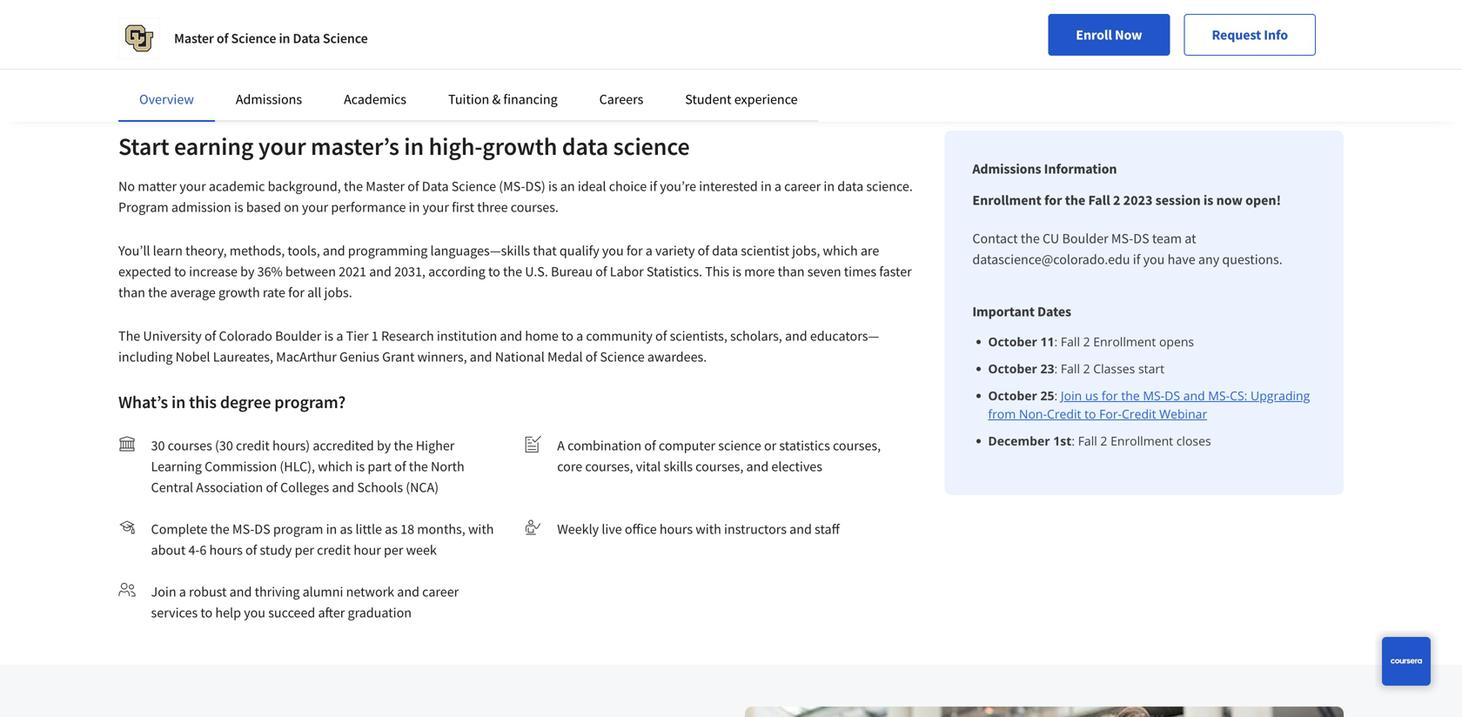 Task type: describe. For each thing, give the bounding box(es) containing it.
enrollment for october 11
[[1094, 334, 1157, 350]]

0 horizontal spatial than
[[118, 284, 145, 301]]

thriving
[[255, 583, 300, 601]]

for down admissions information
[[1045, 192, 1063, 209]]

scientists,
[[670, 327, 728, 345]]

the left u.s.
[[503, 263, 523, 280]]

research
[[381, 327, 434, 345]]

master's
[[311, 131, 400, 162]]

university of colorado boulder logo image
[[118, 17, 160, 59]]

academic
[[209, 178, 265, 195]]

in left science.
[[824, 178, 835, 195]]

credit inside 'complete the ms-ds program in as little as 18 months, with about 4-6 hours of study per credit hour per week'
[[317, 542, 351, 559]]

data inside you'll learn theory, methods, tools, and programming languages—skills that qualify you for a variety of data scientist jobs, which are expected to increase by 36% between 2021 and 2031, according to the u.s. bureau of labor statistics. this is more than seven times faster than the average growth rate for all jobs.
[[712, 242, 738, 259]]

october 25 :
[[989, 388, 1061, 404]]

that
[[533, 242, 557, 259]]

no
[[118, 178, 135, 195]]

contact the cu boulder ms-ds team at datascience@colorado.edu if you have any questions.
[[973, 230, 1283, 268]]

in left high-
[[404, 131, 424, 162]]

labor
[[610, 263, 644, 280]]

career inside "no matter your academic background, the master of data science (ms-ds) is an ideal choice if you're interested in a career in data science. program admission is based on your performance in your first three courses."
[[785, 178, 821, 195]]

a inside you'll learn theory, methods, tools, and programming languages—skills that qualify you for a variety of data scientist jobs, which are expected to increase by 36% between 2021 and 2031, according to the u.s. bureau of labor statistics. this is more than seven times faster than the average growth rate for all jobs.
[[646, 242, 653, 259]]

skills
[[664, 458, 693, 475]]

ms- down 'start'
[[1144, 388, 1165, 404]]

any
[[1199, 251, 1220, 268]]

performance
[[331, 199, 406, 216]]

to down learn
[[174, 263, 186, 280]]

a up medal
[[577, 327, 584, 345]]

for-
[[1100, 406, 1123, 422]]

your down "background,"
[[302, 199, 328, 216]]

in up admissions link
[[279, 30, 290, 47]]

north
[[431, 458, 465, 475]]

with inside 'complete the ms-ds program in as little as 18 months, with about 4-6 hours of study per credit hour per week'
[[468, 521, 494, 538]]

about
[[151, 542, 186, 559]]

in right performance
[[409, 199, 420, 216]]

2 for 11
[[1084, 334, 1091, 350]]

is inside 30 courses (30 credit hours) accredited by the higher learning commission (hlc), which is part of the north central association of colleges and schools (nca)
[[356, 458, 365, 475]]

in left this
[[172, 391, 186, 413]]

student experience
[[686, 91, 798, 108]]

and up national
[[500, 327, 523, 345]]

and down 'institution'
[[470, 348, 492, 366]]

week
[[406, 542, 437, 559]]

webinar
[[1160, 406, 1208, 422]]

list item containing october 11
[[989, 333, 1317, 351]]

boulder inside contact the cu boulder ms-ds team at datascience@colorado.edu if you have any questions.
[[1063, 230, 1109, 247]]

is left 'now'
[[1204, 192, 1214, 209]]

financing
[[504, 91, 558, 108]]

(30
[[215, 437, 233, 455]]

winners,
[[418, 348, 467, 366]]

(ms-
[[499, 178, 526, 195]]

complete the ms-ds program in as little as 18 months, with about 4-6 hours of study per credit hour per week
[[151, 521, 494, 559]]

important
[[973, 303, 1035, 320]]

start
[[118, 131, 169, 162]]

2 per from the left
[[384, 542, 404, 559]]

is down the "academic"
[[234, 199, 244, 216]]

important dates
[[973, 303, 1072, 320]]

nobel
[[176, 348, 210, 366]]

months,
[[417, 521, 466, 538]]

languages—skills
[[431, 242, 530, 259]]

background,
[[268, 178, 341, 195]]

list containing october 11
[[980, 333, 1317, 450]]

laureates,
[[213, 348, 273, 366]]

of inside a combination of computer science or statistics courses, core courses, vital skills courses, and electives
[[645, 437, 656, 455]]

and inside join us for the ms-ds and ms-cs: upgrading from non-credit to for-credit webinar
[[1184, 388, 1206, 404]]

(hlc),
[[280, 458, 315, 475]]

and down the programming
[[369, 263, 392, 280]]

graduation
[[348, 604, 412, 622]]

october 23 : fall 2 classes start
[[989, 361, 1165, 377]]

at
[[1185, 230, 1197, 247]]

between
[[286, 263, 336, 280]]

electives
[[772, 458, 823, 475]]

list item containing october 23
[[989, 360, 1317, 378]]

december
[[989, 433, 1051, 449]]

to down languages—skills
[[488, 263, 501, 280]]

on
[[284, 199, 299, 216]]

succeed
[[268, 604, 315, 622]]

boulder inside "the university of colorado boulder is a tier 1 research institution and home to a community of scientists, scholars, and educators— including nobel laureates, macarthur genius grant winners, and national medal of science awardees."
[[275, 327, 322, 345]]

the inside contact the cu boulder ms-ds team at datascience@colorado.edu if you have any questions.
[[1021, 230, 1040, 247]]

of up this
[[698, 242, 710, 259]]

admissions link
[[236, 91, 302, 108]]

u.s.
[[525, 263, 548, 280]]

: for 11
[[1055, 334, 1058, 350]]

tuition & financing
[[448, 91, 558, 108]]

student
[[686, 91, 732, 108]]

and up graduation
[[397, 583, 420, 601]]

by inside 30 courses (30 credit hours) accredited by the higher learning commission (hlc), which is part of the north central association of colleges and schools (nca)
[[377, 437, 391, 455]]

join for a
[[151, 583, 176, 601]]

is inside you'll learn theory, methods, tools, and programming languages—skills that qualify you for a variety of data scientist jobs, which are expected to increase by 36% between 2021 and 2031, according to the u.s. bureau of labor statistics. this is more than seven times faster than the average growth rate for all jobs.
[[733, 263, 742, 280]]

increase
[[189, 263, 238, 280]]

you for start earning your master's in high-growth data science
[[602, 242, 624, 259]]

is left an
[[549, 178, 558, 195]]

you'll
[[118, 242, 150, 259]]

schools
[[357, 479, 403, 496]]

: for 23
[[1055, 361, 1058, 377]]

of right part
[[395, 458, 406, 475]]

in right interested
[[761, 178, 772, 195]]

grant
[[382, 348, 415, 366]]

courses.
[[511, 199, 559, 216]]

you inside join a robust and thriving alumni network and career services to help you succeed after graduation
[[244, 604, 266, 622]]

contact
[[973, 230, 1018, 247]]

opens
[[1160, 334, 1195, 350]]

3 october from the top
[[989, 388, 1038, 404]]

more
[[745, 263, 775, 280]]

datascience@colorado.edu
[[973, 251, 1131, 268]]

home
[[525, 327, 559, 345]]

scientist
[[741, 242, 790, 259]]

admissions for admissions
[[236, 91, 302, 108]]

the down information on the top of page
[[1066, 192, 1086, 209]]

your up "background,"
[[259, 131, 306, 162]]

upgrading
[[1251, 388, 1311, 404]]

seven
[[808, 263, 842, 280]]

36%
[[257, 263, 283, 280]]

1 horizontal spatial courses,
[[696, 458, 744, 475]]

october for october 11
[[989, 334, 1038, 350]]

2 credit from the left
[[1123, 406, 1157, 422]]

: for 1st
[[1072, 433, 1075, 449]]

master of science in data science
[[174, 30, 368, 47]]

experience
[[735, 91, 798, 108]]

of up "awardees."
[[656, 327, 667, 345]]

the inside "no matter your academic background, the master of data science (ms-ds) is an ideal choice if you're interested in a career in data science. program admission is based on your performance in your first three courses."
[[344, 178, 363, 195]]

first
[[452, 199, 475, 216]]

if inside "no matter your academic background, the master of data science (ms-ds) is an ideal choice if you're interested in a career in data science. program admission is based on your performance in your first three courses."
[[650, 178, 657, 195]]

a inside "no matter your academic background, the master of data science (ms-ds) is an ideal choice if you're interested in a career in data science. program admission is based on your performance in your first three courses."
[[775, 178, 782, 195]]

robust
[[189, 583, 227, 601]]

scholars,
[[731, 327, 783, 345]]

list item containing december 1st
[[989, 432, 1317, 450]]

join a robust and thriving alumni network and career services to help you succeed after graduation
[[151, 583, 459, 622]]

1 as from the left
[[340, 521, 353, 538]]

commission
[[205, 458, 277, 475]]

core
[[558, 458, 583, 475]]

of right medal
[[586, 348, 597, 366]]

0 horizontal spatial data
[[293, 30, 320, 47]]

learning
[[151, 458, 202, 475]]

the down expected on the top
[[148, 284, 167, 301]]

team
[[1153, 230, 1183, 247]]

master inside "no matter your academic background, the master of data science (ms-ds) is an ideal choice if you're interested in a career in data science. program admission is based on your performance in your first three courses."
[[366, 178, 405, 195]]

your left first
[[423, 199, 449, 216]]

request info
[[1213, 26, 1289, 44]]

: for 25
[[1055, 388, 1058, 404]]

or
[[765, 437, 777, 455]]

for left all on the top of the page
[[288, 284, 305, 301]]

hours inside 'complete the ms-ds program in as little as 18 months, with about 4-6 hours of study per credit hour per week'
[[209, 542, 243, 559]]

1 credit from the left
[[1048, 406, 1082, 422]]

and up 2021
[[323, 242, 345, 259]]

you'll learn theory, methods, tools, and programming languages—skills that qualify you for a variety of data scientist jobs, which are expected to increase by 36% between 2021 and 2031, according to the u.s. bureau of labor statistics. this is more than seven times faster than the average growth rate for all jobs.
[[118, 242, 912, 301]]

ms- up closes
[[1209, 388, 1231, 404]]

0 vertical spatial data
[[562, 131, 609, 162]]

three
[[477, 199, 508, 216]]

and inside a combination of computer science or statistics courses, core courses, vital skills courses, and electives
[[747, 458, 769, 475]]

2 for for
[[1114, 192, 1121, 209]]

macarthur
[[276, 348, 337, 366]]

if inside contact the cu boulder ms-ds team at datascience@colorado.edu if you have any questions.
[[1134, 251, 1141, 268]]

based
[[246, 199, 281, 216]]

instructors
[[725, 521, 787, 538]]



Task type: vqa. For each thing, say whether or not it's contained in the screenshot.
the data
yes



Task type: locate. For each thing, give the bounding box(es) containing it.
1 vertical spatial data
[[422, 178, 449, 195]]

to inside join a robust and thriving alumni network and career services to help you succeed after graduation
[[201, 604, 213, 622]]

0 vertical spatial master
[[174, 30, 214, 47]]

1 vertical spatial than
[[118, 284, 145, 301]]

0 horizontal spatial which
[[318, 458, 353, 475]]

of inside 'complete the ms-ds program in as little as 18 months, with about 4-6 hours of study per credit hour per week'
[[246, 542, 257, 559]]

a up services
[[179, 583, 186, 601]]

0 vertical spatial ds
[[1134, 230, 1150, 247]]

1 vertical spatial master
[[366, 178, 405, 195]]

the left higher
[[394, 437, 413, 455]]

credit down the 25
[[1048, 406, 1082, 422]]

enrollment for december 1st
[[1111, 433, 1174, 449]]

credit inside 30 courses (30 credit hours) accredited by the higher learning commission (hlc), which is part of the north central association of colleges and schools (nca)
[[236, 437, 270, 455]]

1 horizontal spatial if
[[1134, 251, 1141, 268]]

if left you're
[[650, 178, 657, 195]]

0 vertical spatial by
[[240, 263, 255, 280]]

1 vertical spatial which
[[318, 458, 353, 475]]

non-
[[1020, 406, 1048, 422]]

2 vertical spatial enrollment
[[1111, 433, 1174, 449]]

qualify
[[560, 242, 600, 259]]

choice
[[609, 178, 647, 195]]

0 horizontal spatial if
[[650, 178, 657, 195]]

which up the seven
[[823, 242, 858, 259]]

science up academics link
[[323, 30, 368, 47]]

0 vertical spatial admissions
[[236, 91, 302, 108]]

as left 18
[[385, 521, 398, 538]]

ds inside contact the cu boulder ms-ds team at datascience@colorado.edu if you have any questions.
[[1134, 230, 1150, 247]]

and left schools at the bottom left of the page
[[332, 479, 355, 496]]

1 vertical spatial boulder
[[275, 327, 322, 345]]

join up services
[[151, 583, 176, 601]]

is inside "the university of colorado boulder is a tier 1 research institution and home to a community of scientists, scholars, and educators— including nobel laureates, macarthur genius grant winners, and national medal of science awardees."
[[324, 327, 334, 345]]

of right university of colorado boulder logo
[[217, 30, 229, 47]]

0 vertical spatial enrollment
[[973, 192, 1042, 209]]

2 horizontal spatial ds
[[1165, 388, 1181, 404]]

science inside "no matter your academic background, the master of data science (ms-ds) is an ideal choice if you're interested in a career in data science. program admission is based on your performance in your first three courses."
[[452, 178, 496, 195]]

science down community
[[600, 348, 645, 366]]

which
[[823, 242, 858, 259], [318, 458, 353, 475]]

in inside 'complete the ms-ds program in as little as 18 months, with about 4-6 hours of study per credit hour per week'
[[326, 521, 337, 538]]

1 horizontal spatial data
[[712, 242, 738, 259]]

0 horizontal spatial science
[[614, 131, 690, 162]]

ms-
[[1112, 230, 1134, 247], [1144, 388, 1165, 404], [1209, 388, 1231, 404], [232, 521, 255, 538]]

1 horizontal spatial data
[[422, 178, 449, 195]]

with left "instructors"
[[696, 521, 722, 538]]

of up "nobel"
[[205, 327, 216, 345]]

in right program
[[326, 521, 337, 538]]

data inside "no matter your academic background, the master of data science (ms-ds) is an ideal choice if you're interested in a career in data science. program admission is based on your performance in your first three courses."
[[422, 178, 449, 195]]

and
[[323, 242, 345, 259], [369, 263, 392, 280], [500, 327, 523, 345], [785, 327, 808, 345], [470, 348, 492, 366], [1184, 388, 1206, 404], [747, 458, 769, 475], [332, 479, 355, 496], [790, 521, 812, 538], [230, 583, 252, 601], [397, 583, 420, 601]]

2 vertical spatial october
[[989, 388, 1038, 404]]

0 vertical spatial boulder
[[1063, 230, 1109, 247]]

0 vertical spatial credit
[[236, 437, 270, 455]]

you
[[602, 242, 624, 259], [1144, 251, 1165, 268], [244, 604, 266, 622]]

master right university of colorado boulder logo
[[174, 30, 214, 47]]

data up admissions link
[[293, 30, 320, 47]]

1 horizontal spatial as
[[385, 521, 398, 538]]

credit left the webinar
[[1123, 406, 1157, 422]]

0 vertical spatial october
[[989, 334, 1038, 350]]

the university of colorado boulder is a tier 1 research institution and home to a community of scientists, scholars, and educators— including nobel laureates, macarthur genius grant winners, and national medal of science awardees.
[[118, 327, 880, 366]]

0 horizontal spatial with
[[468, 521, 494, 538]]

us
[[1086, 388, 1099, 404]]

2 horizontal spatial you
[[1144, 251, 1165, 268]]

overview link
[[139, 91, 194, 108]]

2 horizontal spatial data
[[838, 178, 864, 195]]

join left us on the right bottom of page
[[1061, 388, 1083, 404]]

is left part
[[356, 458, 365, 475]]

fall down information on the top of page
[[1089, 192, 1111, 209]]

october for october 23
[[989, 361, 1038, 377]]

1 vertical spatial admissions
[[973, 160, 1042, 178]]

1 vertical spatial if
[[1134, 251, 1141, 268]]

1 horizontal spatial credit
[[317, 542, 351, 559]]

you up labor
[[602, 242, 624, 259]]

no matter your academic background, the master of data science (ms-ds) is an ideal choice if you're interested in a career in data science. program admission is based on your performance in your first three courses.
[[118, 178, 913, 216]]

credit left hour
[[317, 542, 351, 559]]

0 horizontal spatial per
[[295, 542, 314, 559]]

courses, down computer at left bottom
[[696, 458, 744, 475]]

your up 'admission'
[[180, 178, 206, 195]]

1 horizontal spatial hours
[[660, 521, 693, 538]]

18
[[401, 521, 415, 538]]

0 horizontal spatial master
[[174, 30, 214, 47]]

ms- inside 'complete the ms-ds program in as little as 18 months, with about 4-6 hours of study per credit hour per week'
[[232, 521, 255, 538]]

0 horizontal spatial growth
[[219, 284, 260, 301]]

boulder right the cu
[[1063, 230, 1109, 247]]

all
[[307, 284, 322, 301]]

3 list item from the top
[[989, 387, 1317, 423]]

per down 18
[[384, 542, 404, 559]]

4 list item from the top
[[989, 432, 1317, 450]]

0 vertical spatial career
[[785, 178, 821, 195]]

the
[[344, 178, 363, 195], [1066, 192, 1086, 209], [1021, 230, 1040, 247], [503, 263, 523, 280], [148, 284, 167, 301], [1122, 388, 1140, 404], [394, 437, 413, 455], [409, 458, 428, 475], [210, 521, 230, 538]]

1 vertical spatial hours
[[209, 542, 243, 559]]

earning
[[174, 131, 254, 162]]

admissions for admissions information
[[973, 160, 1042, 178]]

to inside "the university of colorado boulder is a tier 1 research institution and home to a community of scientists, scholars, and educators— including nobel laureates, macarthur genius grant winners, and national medal of science awardees."
[[562, 327, 574, 345]]

to up medal
[[562, 327, 574, 345]]

the inside join us for the ms-ds and ms-cs: upgrading from non-credit to for-credit webinar
[[1122, 388, 1140, 404]]

times
[[844, 263, 877, 280]]

0 vertical spatial if
[[650, 178, 657, 195]]

jobs,
[[793, 242, 821, 259]]

admissions
[[236, 91, 302, 108], [973, 160, 1042, 178]]

and up help
[[230, 583, 252, 601]]

0 vertical spatial hours
[[660, 521, 693, 538]]

1 horizontal spatial ds
[[1134, 230, 1150, 247]]

medal
[[548, 348, 583, 366]]

ds inside 'complete the ms-ds program in as little as 18 months, with about 4-6 hours of study per credit hour per week'
[[255, 521, 271, 538]]

student experience link
[[686, 91, 798, 108]]

science up admissions link
[[231, 30, 276, 47]]

0 vertical spatial data
[[293, 30, 320, 47]]

0 vertical spatial science
[[614, 131, 690, 162]]

1 vertical spatial career
[[422, 583, 459, 601]]

1 horizontal spatial admissions
[[973, 160, 1042, 178]]

the up (nca)
[[409, 458, 428, 475]]

1
[[372, 327, 379, 345]]

institution
[[437, 327, 497, 345]]

community
[[586, 327, 653, 345]]

you inside you'll learn theory, methods, tools, and programming languages—skills that qualify you for a variety of data scientist jobs, which are expected to increase by 36% between 2021 and 2031, according to the u.s. bureau of labor statistics. this is more than seven times faster than the average growth rate for all jobs.
[[602, 242, 624, 259]]

by left 36% at the top left of the page
[[240, 263, 255, 280]]

program
[[118, 199, 169, 216]]

this
[[706, 263, 730, 280]]

science inside a combination of computer science or statistics courses, core courses, vital skills courses, and electives
[[719, 437, 762, 455]]

enrollment
[[973, 192, 1042, 209], [1094, 334, 1157, 350], [1111, 433, 1174, 449]]

30 courses (30 credit hours) accredited by the higher learning commission (hlc), which is part of the north central association of colleges and schools (nca)
[[151, 437, 465, 496]]

of inside "no matter your academic background, the master of data science (ms-ds) is an ideal choice if you're interested in a career in data science. program admission is based on your performance in your first three courses."
[[408, 178, 419, 195]]

october 11 : fall 2 enrollment opens
[[989, 334, 1195, 350]]

0 horizontal spatial admissions
[[236, 91, 302, 108]]

is right this
[[733, 263, 742, 280]]

per
[[295, 542, 314, 559], [384, 542, 404, 559]]

fall right 23 at the bottom
[[1061, 361, 1081, 377]]

of
[[217, 30, 229, 47], [408, 178, 419, 195], [698, 242, 710, 259], [596, 263, 607, 280], [205, 327, 216, 345], [656, 327, 667, 345], [586, 348, 597, 366], [645, 437, 656, 455], [395, 458, 406, 475], [266, 479, 278, 496], [246, 542, 257, 559]]

which inside you'll learn theory, methods, tools, and programming languages—skills that qualify you for a variety of data scientist jobs, which are expected to increase by 36% between 2021 and 2031, according to the u.s. bureau of labor statistics. this is more than seven times faster than the average growth rate for all jobs.
[[823, 242, 858, 259]]

university
[[143, 327, 202, 345]]

fall for 1st
[[1079, 433, 1098, 449]]

1 horizontal spatial per
[[384, 542, 404, 559]]

1 vertical spatial october
[[989, 361, 1038, 377]]

rate
[[263, 284, 286, 301]]

closes
[[1177, 433, 1212, 449]]

the inside 'complete the ms-ds program in as little as 18 months, with about 4-6 hours of study per credit hour per week'
[[210, 521, 230, 538]]

join for us
[[1061, 388, 1083, 404]]

by
[[240, 263, 255, 280], [377, 437, 391, 455]]

0 horizontal spatial boulder
[[275, 327, 322, 345]]

october
[[989, 334, 1038, 350], [989, 361, 1038, 377], [989, 388, 1038, 404]]

join us for the ms-ds and ms-cs: upgrading from non-credit to for-credit webinar link
[[989, 388, 1311, 422]]

classes
[[1094, 361, 1136, 377]]

science up the choice
[[614, 131, 690, 162]]

1 horizontal spatial science
[[719, 437, 762, 455]]

admissions information
[[973, 160, 1118, 178]]

growth up (ms-
[[483, 131, 558, 162]]

you for admissions information
[[1144, 251, 1165, 268]]

1 with from the left
[[468, 521, 494, 538]]

1 horizontal spatial credit
[[1123, 406, 1157, 422]]

vital
[[636, 458, 661, 475]]

a left 'tier'
[[336, 327, 343, 345]]

0 vertical spatial growth
[[483, 131, 558, 162]]

list item up join us for the ms-ds and ms-cs: upgrading from non-credit to for-credit webinar link
[[989, 360, 1317, 378]]

science inside "the university of colorado boulder is a tier 1 research institution and home to a community of scientists, scholars, and educators— including nobel laureates, macarthur genius grant winners, and national medal of science awardees."
[[600, 348, 645, 366]]

accredited
[[313, 437, 374, 455]]

0 horizontal spatial ds
[[255, 521, 271, 538]]

info
[[1265, 26, 1289, 44]]

fall right '11'
[[1061, 334, 1081, 350]]

credit
[[1048, 406, 1082, 422], [1123, 406, 1157, 422]]

of down start earning your master's in high-growth data science
[[408, 178, 419, 195]]

central
[[151, 479, 193, 496]]

data down high-
[[422, 178, 449, 195]]

than down expected on the top
[[118, 284, 145, 301]]

for inside join us for the ms-ds and ms-cs: upgrading from non-credit to for-credit webinar
[[1102, 388, 1119, 404]]

ds left team
[[1134, 230, 1150, 247]]

1 vertical spatial growth
[[219, 284, 260, 301]]

is left 'tier'
[[324, 327, 334, 345]]

0 horizontal spatial you
[[244, 604, 266, 622]]

than
[[778, 263, 805, 280], [118, 284, 145, 301]]

of left the colleges
[[266, 479, 278, 496]]

1 per from the left
[[295, 542, 314, 559]]

you inside contact the cu boulder ms-ds team at datascience@colorado.edu if you have any questions.
[[1144, 251, 1165, 268]]

1 vertical spatial science
[[719, 437, 762, 455]]

faster
[[880, 263, 912, 280]]

list item
[[989, 333, 1317, 351], [989, 360, 1317, 378], [989, 387, 1317, 423], [989, 432, 1317, 450]]

for up labor
[[627, 242, 643, 259]]

start
[[1139, 361, 1165, 377]]

1 october from the top
[[989, 334, 1038, 350]]

2 with from the left
[[696, 521, 722, 538]]

fall for for
[[1089, 192, 1111, 209]]

the
[[118, 327, 140, 345]]

growth down the increase
[[219, 284, 260, 301]]

the up performance
[[344, 178, 363, 195]]

1 horizontal spatial by
[[377, 437, 391, 455]]

including
[[118, 348, 173, 366]]

&
[[492, 91, 501, 108]]

2 horizontal spatial courses,
[[833, 437, 881, 455]]

enrollment for the fall 2 2023 session is now open!
[[973, 192, 1282, 209]]

ms- inside contact the cu boulder ms-ds team at datascience@colorado.edu if you have any questions.
[[1112, 230, 1134, 247]]

science left or
[[719, 437, 762, 455]]

2023
[[1124, 192, 1153, 209]]

career
[[785, 178, 821, 195], [422, 583, 459, 601]]

ds for team
[[1134, 230, 1150, 247]]

0 horizontal spatial as
[[340, 521, 353, 538]]

list item containing october 25
[[989, 387, 1317, 423]]

1 horizontal spatial master
[[366, 178, 405, 195]]

data left science.
[[838, 178, 864, 195]]

if
[[650, 178, 657, 195], [1134, 251, 1141, 268]]

what's in this degree program?
[[118, 391, 346, 413]]

a inside join a robust and thriving alumni network and career services to help you succeed after graduation
[[179, 583, 186, 601]]

list
[[980, 333, 1317, 450]]

1 vertical spatial enrollment
[[1094, 334, 1157, 350]]

1 vertical spatial data
[[838, 178, 864, 195]]

ds inside join us for the ms-ds and ms-cs: upgrading from non-credit to for-credit webinar
[[1165, 388, 1181, 404]]

ds up the webinar
[[1165, 388, 1181, 404]]

master up performance
[[366, 178, 405, 195]]

0 horizontal spatial join
[[151, 583, 176, 601]]

1 vertical spatial by
[[377, 437, 391, 455]]

2 vertical spatial data
[[712, 242, 738, 259]]

career inside join a robust and thriving alumni network and career services to help you succeed after graduation
[[422, 583, 459, 601]]

of left labor
[[596, 263, 607, 280]]

science up first
[[452, 178, 496, 195]]

ds
[[1134, 230, 1150, 247], [1165, 388, 1181, 404], [255, 521, 271, 538]]

0 horizontal spatial hours
[[209, 542, 243, 559]]

1 list item from the top
[[989, 333, 1317, 351]]

an
[[561, 178, 575, 195]]

0 vertical spatial which
[[823, 242, 858, 259]]

25
[[1041, 388, 1055, 404]]

growth inside you'll learn theory, methods, tools, and programming languages—skills that qualify you for a variety of data scientist jobs, which are expected to increase by 36% between 2021 and 2031, according to the u.s. bureau of labor statistics. this is more than seven times faster than the average growth rate for all jobs.
[[219, 284, 260, 301]]

interested
[[700, 178, 758, 195]]

0 vertical spatial join
[[1061, 388, 1083, 404]]

per down program
[[295, 542, 314, 559]]

fall for 11
[[1061, 334, 1081, 350]]

list item up 'start'
[[989, 333, 1317, 351]]

office
[[625, 521, 657, 538]]

information
[[1045, 160, 1118, 178]]

than down jobs,
[[778, 263, 805, 280]]

the up for-
[[1122, 388, 1140, 404]]

join inside join a robust and thriving alumni network and career services to help you succeed after graduation
[[151, 583, 176, 601]]

academics
[[344, 91, 407, 108]]

request
[[1213, 26, 1262, 44]]

by inside you'll learn theory, methods, tools, and programming languages—skills that qualify you for a variety of data scientist jobs, which are expected to increase by 36% between 2021 and 2031, according to the u.s. bureau of labor statistics. this is more than seven times faster than the average growth rate for all jobs.
[[240, 263, 255, 280]]

you right help
[[244, 604, 266, 622]]

a right interested
[[775, 178, 782, 195]]

boulder up 'macarthur'
[[275, 327, 322, 345]]

as left little
[[340, 521, 353, 538]]

data
[[293, 30, 320, 47], [422, 178, 449, 195]]

help
[[215, 604, 241, 622]]

which inside 30 courses (30 credit hours) accredited by the higher learning commission (hlc), which is part of the north central association of colleges and schools (nca)
[[318, 458, 353, 475]]

statistics
[[780, 437, 831, 455]]

list item down 'start'
[[989, 387, 1317, 423]]

4-
[[188, 542, 200, 559]]

0 horizontal spatial courses,
[[586, 458, 634, 475]]

october up 'from'
[[989, 388, 1038, 404]]

and right scholars,
[[785, 327, 808, 345]]

list item down join us for the ms-ds and ms-cs: upgrading from non-credit to for-credit webinar
[[989, 432, 1317, 450]]

1 horizontal spatial boulder
[[1063, 230, 1109, 247]]

study
[[260, 542, 292, 559]]

jobs.
[[324, 284, 352, 301]]

1 horizontal spatial join
[[1061, 388, 1083, 404]]

fall right 1st
[[1079, 433, 1098, 449]]

if left have
[[1134, 251, 1141, 268]]

data up this
[[712, 242, 738, 259]]

educators—
[[811, 327, 880, 345]]

1 horizontal spatial than
[[778, 263, 805, 280]]

0 horizontal spatial by
[[240, 263, 255, 280]]

0 vertical spatial than
[[778, 263, 805, 280]]

and down or
[[747, 458, 769, 475]]

1 horizontal spatial growth
[[483, 131, 558, 162]]

programming
[[348, 242, 428, 259]]

2 october from the top
[[989, 361, 1038, 377]]

and left staff
[[790, 521, 812, 538]]

ideal
[[578, 178, 607, 195]]

ds for and
[[1165, 388, 1181, 404]]

join inside join us for the ms-ds and ms-cs: upgrading from non-credit to for-credit webinar
[[1061, 388, 1083, 404]]

0 horizontal spatial credit
[[236, 437, 270, 455]]

the right complete
[[210, 521, 230, 538]]

2 list item from the top
[[989, 360, 1317, 378]]

2 as from the left
[[385, 521, 398, 538]]

2 vertical spatial ds
[[255, 521, 271, 538]]

live
[[602, 521, 622, 538]]

0 horizontal spatial career
[[422, 583, 459, 601]]

2 for 1st
[[1101, 433, 1108, 449]]

session
[[1156, 192, 1201, 209]]

11
[[1041, 334, 1055, 350]]

data inside "no matter your academic background, the master of data science (ms-ds) is an ideal choice if you're interested in a career in data science. program admission is based on your performance in your first three courses."
[[838, 178, 864, 195]]

overview
[[139, 91, 194, 108]]

2 left the 2023
[[1114, 192, 1121, 209]]

and inside 30 courses (30 credit hours) accredited by the higher learning commission (hlc), which is part of the north central association of colleges and schools (nca)
[[332, 479, 355, 496]]

enrollment up contact
[[973, 192, 1042, 209]]

1 horizontal spatial with
[[696, 521, 722, 538]]

1 vertical spatial credit
[[317, 542, 351, 559]]

cu
[[1043, 230, 1060, 247]]

1 horizontal spatial you
[[602, 242, 624, 259]]

1 horizontal spatial which
[[823, 242, 858, 259]]

1 vertical spatial ds
[[1165, 388, 1181, 404]]

1 horizontal spatial career
[[785, 178, 821, 195]]

october up october 25 :
[[989, 361, 1038, 377]]

to inside join us for the ms-ds and ms-cs: upgrading from non-credit to for-credit webinar
[[1085, 406, 1097, 422]]

learn
[[153, 242, 183, 259]]

what's
[[118, 391, 168, 413]]

you down team
[[1144, 251, 1165, 268]]

fall for 23
[[1061, 361, 1081, 377]]

enrollment down join us for the ms-ds and ms-cs: upgrading from non-credit to for-credit webinar link
[[1111, 433, 1174, 449]]

admissions down master of science in data science
[[236, 91, 302, 108]]

career down "week"
[[422, 583, 459, 601]]

weekly
[[558, 521, 599, 538]]

0 horizontal spatial credit
[[1048, 406, 1082, 422]]

a left variety
[[646, 242, 653, 259]]

1 vertical spatial join
[[151, 583, 176, 601]]

2 for 23
[[1084, 361, 1091, 377]]

0 horizontal spatial data
[[562, 131, 609, 162]]



